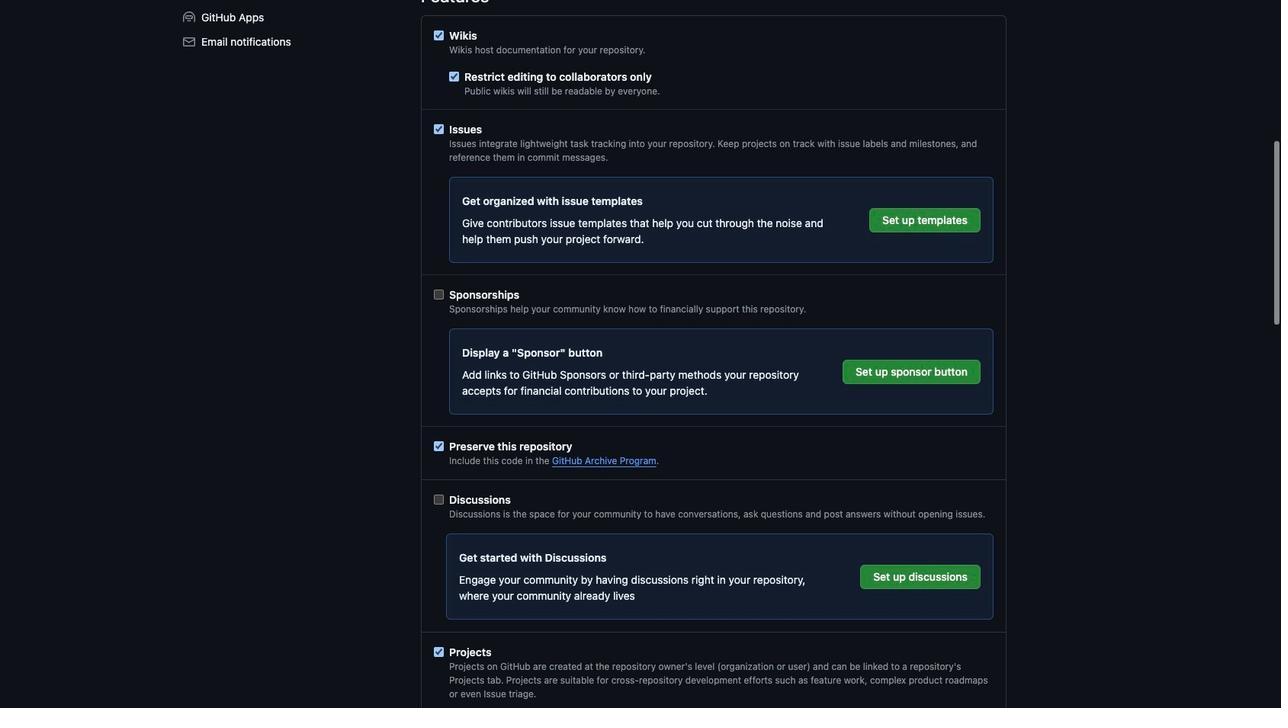Task type: vqa. For each thing, say whether or not it's contained in the screenshot.
submit
yes



Task type: describe. For each thing, give the bounding box(es) containing it.
wikis group
[[434, 27, 994, 98]]



Task type: locate. For each thing, give the bounding box(es) containing it.
None submit
[[860, 565, 981, 589]]

mail image
[[183, 36, 195, 48]]

None checkbox
[[449, 72, 459, 82], [434, 124, 444, 134], [434, 442, 444, 451], [434, 495, 444, 505], [449, 72, 459, 82], [434, 124, 444, 134], [434, 442, 444, 451], [434, 495, 444, 505]]

hubot image
[[183, 11, 195, 24]]

list
[[177, 5, 403, 54]]

None checkbox
[[434, 31, 444, 40], [434, 290, 444, 300], [434, 647, 444, 657], [434, 31, 444, 40], [434, 290, 444, 300], [434, 647, 444, 657]]



